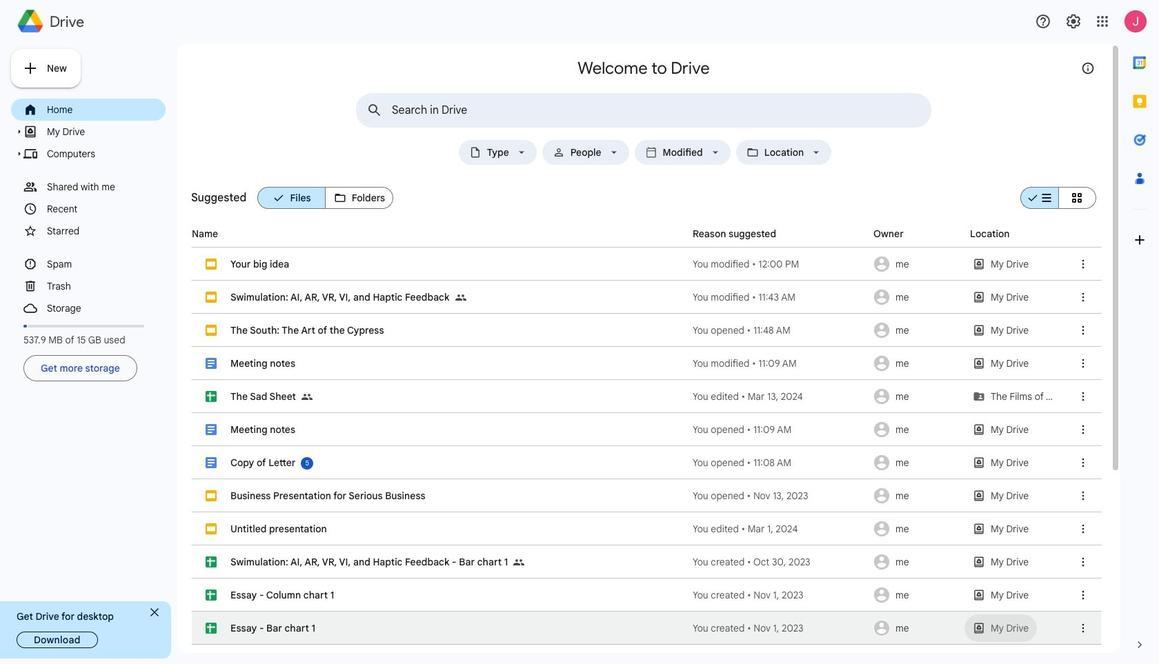 Task type: describe. For each thing, give the bounding box(es) containing it.
owned by me element for you opened • nov 13, 2023 "element"
[[870, 480, 966, 513]]

3 cell from the top
[[192, 314, 1102, 347]]

11 owned by me element from the top
[[870, 579, 966, 612]]

9 cell from the top
[[192, 513, 1102, 546]]

google sheets image for first owned by me element from the bottom of the page you created • nov 1, 2023 "element"
[[206, 623, 217, 634]]

google docs image
[[206, 358, 217, 369]]

13 cell from the top
[[192, 645, 1102, 665]]

you edited • mar 13, 2024 element
[[693, 390, 870, 404]]

shared image for google sheets: swimulation: ai, ar, vr, vi, and haptic feedback - bar chart 1 "element"
[[514, 558, 525, 569]]

owned by me element for you modified • 12:00 pm element
[[870, 248, 966, 281]]

location element
[[762, 147, 807, 158]]

google docs: meeting notes element for google docs image associated with you opened • 11:09 am element
[[231, 424, 295, 436]]

12 owned by me element from the top
[[870, 612, 966, 645]]

owned by me element for you edited • mar 13, 2024 element
[[870, 380, 966, 413]]

you opened • 11:08 am element
[[693, 456, 870, 470]]

google sheets: swimulation: ai, ar, vr, vi, and haptic feedback - bar chart 1 element
[[231, 556, 508, 569]]

google slides image for the google slides: the south: the art of the cypress element on the left of page
[[206, 325, 217, 336]]

starred items element
[[47, 222, 164, 240]]

you modified • 11:09 am element
[[693, 357, 870, 371]]

7 cell from the top
[[192, 447, 1102, 480]]

1 google slides image from the top
[[206, 292, 217, 303]]

owned by me element for you created • oct 30, 2023 element
[[870, 546, 966, 579]]

Folders radio
[[326, 182, 394, 215]]

pet resume shared google docs image
[[231, 645, 287, 665]]

google docs: meeting notes element for google docs icon
[[231, 358, 295, 370]]

shared image for google slides: swimulation: ai, ar, vr, vi, and haptic feedback element
[[455, 281, 472, 314]]

type element
[[484, 147, 512, 158]]

spam element
[[47, 255, 164, 273]]

you modified • 11:43 am element
[[693, 291, 870, 304]]

people element
[[568, 147, 604, 158]]

google slides image for google slides: your big idea "element"
[[206, 259, 217, 270]]

home element
[[47, 101, 164, 119]]

owned by me element for "you modified • 11:09 am" element
[[870, 347, 966, 380]]

google sheets: the sad sheet element
[[231, 391, 296, 403]]

trashed items element
[[47, 278, 164, 295]]

owned by me element for the you edited • mar 1, 2024 element
[[870, 513, 966, 546]]

8 cell from the top
[[192, 480, 1102, 513]]

Search in Drive field
[[392, 104, 900, 117]]

close image
[[150, 609, 159, 617]]

google sheets image for fifth cell from the top of the page
[[206, 391, 217, 402]]

google docs image for you opened • 11:09 am element
[[206, 425, 217, 436]]

12 cell from the top
[[192, 612, 1102, 645]]

owned by me element for you opened • 11:48 am element
[[870, 314, 966, 347]]

google slides: untitled presentation element
[[231, 523, 327, 536]]



Task type: vqa. For each thing, say whether or not it's contained in the screenshot.
Download icon
no



Task type: locate. For each thing, give the bounding box(es) containing it.
2 google slides image from the top
[[206, 325, 217, 336]]

you opened • 11:48 am element
[[693, 324, 870, 338]]

8 owned by me element from the top
[[870, 480, 966, 513]]

2 google docs image from the top
[[206, 458, 217, 469]]

10 cell from the top
[[192, 546, 1102, 579]]

my drive element
[[47, 123, 164, 141]]

google slides: your big idea element
[[231, 258, 289, 271]]

google slides: swimulation: ai, ar, vr, vi, and haptic feedback element
[[231, 291, 450, 304]]

you created • nov 1, 2023 element for first owned by me element from the bottom of the page
[[693, 622, 870, 636]]

cell
[[192, 248, 1102, 281], [192, 281, 1102, 314], [192, 314, 1102, 347], [192, 347, 1102, 380], [192, 380, 1102, 413], [192, 413, 1102, 447], [192, 447, 1102, 480], [192, 480, 1102, 513], [192, 513, 1102, 546], [192, 546, 1102, 579], [192, 579, 1102, 612], [192, 612, 1102, 645], [192, 645, 1102, 665]]

shared image for google sheets: the sad sheet "element"
[[302, 380, 318, 413]]

google slides image for google slides: business presentation for serious business element
[[206, 491, 217, 502]]

2 vertical spatial google slides image
[[206, 524, 217, 535]]

you created • nov 1, 2023 element
[[693, 589, 870, 603], [693, 622, 870, 636]]

0 horizontal spatial shared image
[[302, 392, 313, 403]]

you edited • mar 1, 2024 element
[[693, 523, 870, 536]]

6 owned by me element from the top
[[870, 413, 966, 447]]

11 cell from the top
[[192, 579, 1102, 612]]

google docs image down google docs icon
[[206, 425, 217, 436]]

1 owned by me element from the top
[[870, 248, 966, 281]]

2 google sheets image from the top
[[206, 623, 217, 634]]

1 google slides image from the top
[[206, 259, 217, 270]]

google docs: meeting notes element up google sheets: the sad sheet "element"
[[231, 358, 295, 370]]

0 vertical spatial google docs image
[[206, 425, 217, 436]]

0 vertical spatial google sheets image
[[206, 557, 217, 568]]

9 owned by me element from the top
[[870, 513, 966, 546]]

google docs image
[[206, 425, 217, 436], [206, 458, 217, 469]]

shared image for google sheets: swimulation: ai, ar, vr, vi, and haptic feedback - bar chart 1 "element"
[[514, 546, 530, 579]]

Files radio
[[258, 182, 326, 215]]

1 vertical spatial google slides image
[[206, 325, 217, 336]]

google sheets image
[[206, 557, 217, 568], [206, 623, 217, 634]]

4 owned by me element from the top
[[870, 347, 966, 380]]

0 vertical spatial shared image
[[455, 293, 466, 304]]

Grid radio
[[1059, 182, 1097, 215]]

support image
[[1035, 13, 1052, 30]]

you created • nov 1, 2023 element for 11th owned by me element
[[693, 589, 870, 603]]

google docs: meeting notes element
[[231, 358, 295, 370], [231, 424, 295, 436]]

recent items element
[[47, 200, 164, 218]]

1 google docs: meeting notes element from the top
[[231, 358, 295, 370]]

you opened • nov 13, 2023 element
[[693, 489, 870, 503]]

google sheets: essay - bar chart 1 element
[[231, 623, 315, 635]]

google docs image for the 'you opened • 11:08 am' element
[[206, 458, 217, 469]]

1 cell from the top
[[192, 248, 1102, 281]]

1 you created • nov 1, 2023 element from the top
[[693, 589, 870, 603]]

google slides image for google slides: untitled presentation element
[[206, 524, 217, 535]]

google slides: business presentation for serious business element
[[231, 490, 426, 503]]

0 vertical spatial google sheets image
[[206, 391, 217, 402]]

3 google slides image from the top
[[206, 524, 217, 535]]

items shared with me element
[[47, 178, 164, 196]]

google slides image
[[206, 259, 217, 270], [206, 491, 217, 502]]

tab list
[[1121, 43, 1160, 626]]

tree item
[[11, 99, 166, 121]]

google sheets image for you created • oct 30, 2023 element
[[206, 557, 217, 568]]

1 vertical spatial google sheets image
[[206, 590, 217, 601]]

tree
[[11, 99, 166, 320]]

List radio
[[1021, 182, 1059, 215]]

2 google docs: meeting notes element from the top
[[231, 424, 295, 436]]

1 google docs image from the top
[[206, 425, 217, 436]]

storage element
[[47, 300, 164, 318]]

1 vertical spatial google docs image
[[206, 458, 217, 469]]

4 cell from the top
[[192, 347, 1102, 380]]

navigation
[[11, 99, 166, 385]]

owned by me element
[[870, 248, 966, 281], [870, 281, 966, 314], [870, 314, 966, 347], [870, 347, 966, 380], [870, 380, 966, 413], [870, 413, 966, 447], [870, 447, 966, 480], [870, 480, 966, 513], [870, 513, 966, 546], [870, 546, 966, 579], [870, 579, 966, 612], [870, 612, 966, 645]]

you opened • 11:09 am element
[[693, 423, 870, 437]]

1 vertical spatial google docs: meeting notes element
[[231, 424, 295, 436]]

google slides image
[[206, 292, 217, 303], [206, 325, 217, 336], [206, 524, 217, 535]]

1 horizontal spatial shared image
[[455, 293, 466, 304]]

3 owned by me element from the top
[[870, 314, 966, 347]]

2 google sheets image from the top
[[206, 590, 217, 601]]

0 vertical spatial you created • nov 1, 2023 element
[[693, 589, 870, 603]]

2 cell from the top
[[192, 281, 1102, 314]]

shared image for google sheets: the sad sheet "element"
[[302, 392, 313, 403]]

0 vertical spatial google docs: meeting notes element
[[231, 358, 295, 370]]

2 vertical spatial shared image
[[514, 558, 525, 569]]

owned by me element for 'you modified • 11:43 am' element
[[870, 281, 966, 314]]

shared image
[[455, 293, 466, 304], [302, 392, 313, 403], [514, 558, 525, 569]]

2 you created • nov 1, 2023 element from the top
[[693, 622, 870, 636]]

modified element
[[660, 147, 706, 158]]

5 cell from the top
[[192, 380, 1102, 413]]

google sheets: essay - column chart 1 element
[[231, 590, 334, 602]]

2 horizontal spatial shared image
[[514, 558, 525, 569]]

1 google sheets image from the top
[[206, 557, 217, 568]]

google slides: the south: the art of the cypress element
[[231, 324, 384, 337]]

2 owned by me element from the top
[[870, 281, 966, 314]]

1 vertical spatial google slides image
[[206, 491, 217, 502]]

google docs image left google docs: copy of letter element at the bottom left of the page
[[206, 458, 217, 469]]

owned by me element for you opened • 11:09 am element
[[870, 413, 966, 447]]

you modified • 12:00 pm element
[[693, 257, 870, 271]]

computers element
[[47, 145, 164, 163]]

shared image for google slides: swimulation: ai, ar, vr, vi, and haptic feedback element
[[455, 293, 466, 304]]

google sheets image for 11th cell from the top
[[206, 590, 217, 601]]

you created • oct 30, 2023 element
[[693, 556, 870, 570]]

2 google slides image from the top
[[206, 491, 217, 502]]

0 vertical spatial google slides image
[[206, 292, 217, 303]]

1 vertical spatial google sheets image
[[206, 623, 217, 634]]

5 owned by me element from the top
[[870, 380, 966, 413]]

0 vertical spatial google slides image
[[206, 259, 217, 270]]

7 owned by me element from the top
[[870, 447, 966, 480]]

google docs: meeting notes element up google docs: copy of letter element at the bottom left of the page
[[231, 424, 295, 436]]

google docs: copy of letter element
[[231, 457, 296, 469]]

10 owned by me element from the top
[[870, 546, 966, 579]]

1 vertical spatial you created • nov 1, 2023 element
[[693, 622, 870, 636]]

owned by me element for the 'you opened • 11:08 am' element
[[870, 447, 966, 480]]

google sheets image
[[206, 391, 217, 402], [206, 590, 217, 601]]

1 vertical spatial shared image
[[302, 392, 313, 403]]

1 google sheets image from the top
[[206, 391, 217, 402]]

6 cell from the top
[[192, 413, 1102, 447]]

toolbar
[[1095, 43, 1113, 85]]

shared image
[[455, 281, 472, 314], [302, 380, 318, 413], [514, 546, 530, 579], [287, 645, 304, 665]]



